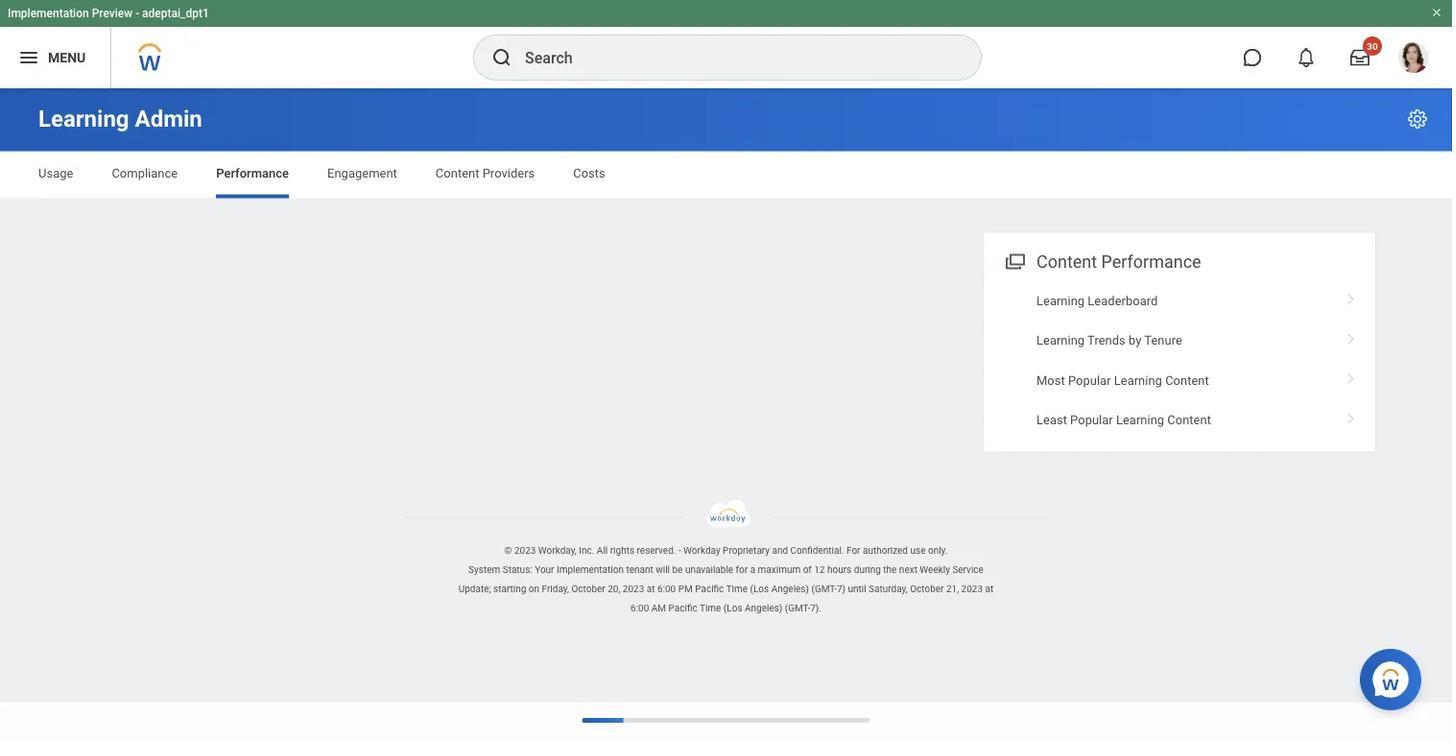Task type: describe. For each thing, give the bounding box(es) containing it.
0 horizontal spatial time
[[700, 603, 721, 614]]

friday,
[[542, 583, 569, 595]]

1 horizontal spatial 6:00
[[658, 583, 676, 595]]

inbox large image
[[1351, 48, 1370, 67]]

tenure
[[1145, 333, 1183, 348]]

learning trends by tenure link
[[984, 321, 1376, 360]]

1 vertical spatial pacific
[[669, 603, 698, 614]]

for
[[736, 564, 748, 576]]

proprietary
[[723, 545, 770, 556]]

learning down most popular learning content
[[1116, 413, 1165, 427]]

inc.
[[579, 545, 595, 556]]

menu
[[48, 50, 86, 65]]

list inside learning admin main content
[[984, 281, 1376, 440]]

1 horizontal spatial (los
[[750, 583, 769, 595]]

- inside © 2023 workday, inc. all rights reserved. - workday proprietary and confidential. for authorized use only. system status: your implementation tenant will be unavailable for a maximum of 12 hours during the next weekly service update; starting on friday, october 20, 2023 at 6:00 pm pacific time (los angeles) (gmt-7) until saturday, october 21, 2023 at 6:00 am pacific time (los angeles) (gmt-7).
[[679, 545, 681, 556]]

use
[[911, 545, 926, 556]]

authorized
[[863, 545, 908, 556]]

content performance
[[1037, 252, 1202, 272]]

workday,
[[538, 545, 577, 556]]

costs
[[573, 166, 606, 180]]

1 october from the left
[[572, 583, 606, 595]]

0 vertical spatial pacific
[[695, 583, 724, 595]]

starting
[[494, 583, 526, 595]]

most
[[1037, 373, 1065, 387]]

content up learning leaderboard
[[1037, 252, 1097, 272]]

content down learning trends by tenure link
[[1166, 373, 1209, 387]]

chevron right image for learning leaderboard
[[1339, 287, 1364, 306]]

be
[[673, 564, 683, 576]]

20,
[[608, 583, 621, 595]]

0 vertical spatial (gmt-
[[812, 583, 837, 595]]

content down most popular learning content link
[[1168, 413, 1212, 427]]

most popular learning content link
[[984, 360, 1376, 400]]

workday
[[684, 545, 721, 556]]

for
[[847, 545, 861, 556]]

2 at from the left
[[986, 583, 994, 595]]

© 2023 workday, inc. all rights reserved. - workday proprietary and confidential. for authorized use only. system status: your implementation tenant will be unavailable for a maximum of 12 hours during the next weekly service update; starting on friday, october 20, 2023 at 6:00 pm pacific time (los angeles) (gmt-7) until saturday, october 21, 2023 at 6:00 am pacific time (los angeles) (gmt-7).
[[459, 545, 994, 614]]

implementation inside menu banner
[[8, 7, 89, 20]]

justify image
[[17, 46, 40, 69]]

saturday,
[[869, 583, 908, 595]]

learning leaderboard
[[1037, 293, 1158, 308]]

0 horizontal spatial performance
[[216, 166, 289, 180]]

tab list inside learning admin main content
[[19, 152, 1433, 198]]

will
[[656, 564, 670, 576]]

notifications large image
[[1297, 48, 1316, 67]]

30 button
[[1339, 36, 1382, 79]]

close environment banner image
[[1431, 7, 1443, 18]]

- inside menu banner
[[136, 7, 139, 20]]

confidential.
[[791, 545, 844, 556]]

the
[[884, 564, 897, 576]]

learning for learning trends by tenure
[[1037, 333, 1085, 348]]

learning trends by tenure
[[1037, 333, 1183, 348]]

0 vertical spatial time
[[726, 583, 748, 595]]

menu button
[[0, 27, 111, 88]]

learning down the by
[[1114, 373, 1163, 387]]

©
[[505, 545, 512, 556]]

search image
[[491, 46, 514, 69]]

content left "providers"
[[436, 166, 479, 180]]

unavailable
[[685, 564, 734, 576]]

hours
[[828, 564, 852, 576]]

trends
[[1088, 333, 1126, 348]]

admin
[[135, 105, 202, 132]]

learning for learning leaderboard
[[1037, 293, 1085, 308]]

providers
[[483, 166, 535, 180]]

by
[[1129, 333, 1142, 348]]

your
[[535, 564, 554, 576]]

least popular learning content link
[[984, 400, 1376, 440]]

configure this page image
[[1406, 108, 1430, 131]]

next
[[899, 564, 918, 576]]

learning admin
[[38, 105, 202, 132]]

least popular learning content
[[1037, 413, 1212, 427]]

system
[[469, 564, 500, 576]]



Task type: locate. For each thing, give the bounding box(es) containing it.
angeles) down a
[[745, 603, 783, 614]]

7).
[[810, 603, 822, 614]]

0 vertical spatial popular
[[1068, 373, 1111, 387]]

implementation down inc.
[[557, 564, 624, 576]]

and
[[772, 545, 788, 556]]

usage
[[38, 166, 73, 180]]

6:00 left "pm"
[[658, 583, 676, 595]]

0 vertical spatial implementation
[[8, 7, 89, 20]]

1 horizontal spatial (gmt-
[[812, 583, 837, 595]]

on
[[529, 583, 540, 595]]

during
[[854, 564, 881, 576]]

0 horizontal spatial at
[[647, 583, 655, 595]]

1 vertical spatial popular
[[1071, 413, 1113, 427]]

chevron right image for content
[[1339, 366, 1364, 385]]

least
[[1037, 413, 1067, 427]]

(los down a
[[750, 583, 769, 595]]

0 vertical spatial chevron right image
[[1339, 326, 1364, 346]]

am
[[652, 603, 666, 614]]

6:00 left am
[[631, 603, 649, 614]]

1 vertical spatial (los
[[724, 603, 743, 614]]

pacific
[[695, 583, 724, 595], [669, 603, 698, 614]]

30
[[1367, 40, 1378, 52]]

maximum
[[758, 564, 801, 576]]

reserved.
[[637, 545, 676, 556]]

0 horizontal spatial implementation
[[8, 7, 89, 20]]

learning up usage
[[38, 105, 129, 132]]

1 vertical spatial 6:00
[[631, 603, 649, 614]]

learning up most
[[1037, 333, 1085, 348]]

1 vertical spatial time
[[700, 603, 721, 614]]

learning for learning admin
[[38, 105, 129, 132]]

of
[[803, 564, 812, 576]]

update;
[[459, 583, 491, 595]]

popular right most
[[1068, 373, 1111, 387]]

2023 right 20,
[[623, 583, 644, 595]]

performance
[[216, 166, 289, 180], [1102, 252, 1202, 272]]

2 chevron right image from the top
[[1339, 406, 1364, 425]]

2 october from the left
[[910, 583, 944, 595]]

1 horizontal spatial 2023
[[623, 583, 644, 595]]

21,
[[947, 583, 959, 595]]

1 horizontal spatial time
[[726, 583, 748, 595]]

preview
[[92, 7, 133, 20]]

content providers
[[436, 166, 535, 180]]

october down weekly
[[910, 583, 944, 595]]

time down the for
[[726, 583, 748, 595]]

1 chevron right image from the top
[[1339, 287, 1364, 306]]

at right 21,
[[986, 583, 994, 595]]

all
[[597, 545, 608, 556]]

1 chevron right image from the top
[[1339, 326, 1364, 346]]

until
[[848, 583, 867, 595]]

0 horizontal spatial (gmt-
[[785, 603, 810, 614]]

adeptai_dpt1
[[142, 7, 209, 20]]

compliance
[[112, 166, 178, 180]]

implementation up the menu 'dropdown button'
[[8, 7, 89, 20]]

2023
[[514, 545, 536, 556], [623, 583, 644, 595], [962, 583, 983, 595]]

1 horizontal spatial implementation
[[557, 564, 624, 576]]

menu group image
[[1001, 247, 1027, 273]]

popular
[[1068, 373, 1111, 387], [1071, 413, 1113, 427]]

(los down the for
[[724, 603, 743, 614]]

content
[[436, 166, 479, 180], [1037, 252, 1097, 272], [1166, 373, 1209, 387], [1168, 413, 1212, 427]]

12
[[814, 564, 825, 576]]

0 vertical spatial angeles)
[[772, 583, 809, 595]]

at up am
[[647, 583, 655, 595]]

implementation
[[8, 7, 89, 20], [557, 564, 624, 576]]

1 horizontal spatial october
[[910, 583, 944, 595]]

1 horizontal spatial at
[[986, 583, 994, 595]]

- up be
[[679, 545, 681, 556]]

implementation inside © 2023 workday, inc. all rights reserved. - workday proprietary and confidential. for authorized use only. system status: your implementation tenant will be unavailable for a maximum of 12 hours during the next weekly service update; starting on friday, october 20, 2023 at 6:00 pm pacific time (los angeles) (gmt-7) until saturday, october 21, 2023 at 6:00 am pacific time (los angeles) (gmt-7).
[[557, 564, 624, 576]]

1 vertical spatial angeles)
[[745, 603, 783, 614]]

popular for least
[[1071, 413, 1113, 427]]

a
[[750, 564, 756, 576]]

1 vertical spatial performance
[[1102, 252, 1202, 272]]

angeles)
[[772, 583, 809, 595], [745, 603, 783, 614]]

0 vertical spatial performance
[[216, 166, 289, 180]]

Search Workday  search field
[[525, 36, 942, 79]]

0 vertical spatial 6:00
[[658, 583, 676, 595]]

october
[[572, 583, 606, 595], [910, 583, 944, 595]]

7)
[[837, 583, 846, 595]]

footer containing © 2023 workday, inc. all rights reserved. - workday proprietary and confidential. for authorized use only. system status: your implementation tenant will be unavailable for a maximum of 12 hours during the next weekly service update; starting on friday, october 20, 2023 at 6:00 pm pacific time (los angeles) (gmt-7) until saturday, october 21, 2023 at 6:00 am pacific time (los angeles) (gmt-7).
[[0, 500, 1453, 618]]

2 horizontal spatial 2023
[[962, 583, 983, 595]]

(los
[[750, 583, 769, 595], [724, 603, 743, 614]]

list
[[984, 281, 1376, 440]]

popular right least
[[1071, 413, 1113, 427]]

chevron right image for tenure
[[1339, 326, 1364, 346]]

learning leaderboard link
[[984, 281, 1376, 321]]

chevron right image inside learning leaderboard link
[[1339, 287, 1364, 306]]

chevron right image
[[1339, 287, 1364, 306], [1339, 406, 1364, 425]]

0 vertical spatial chevron right image
[[1339, 287, 1364, 306]]

0 horizontal spatial (los
[[724, 603, 743, 614]]

profile logan mcneil image
[[1399, 42, 1430, 77]]

weekly
[[920, 564, 950, 576]]

(gmt- down 12
[[812, 583, 837, 595]]

2023 right 21,
[[962, 583, 983, 595]]

engagement
[[327, 166, 397, 180]]

status:
[[503, 564, 533, 576]]

0 vertical spatial -
[[136, 7, 139, 20]]

rights
[[610, 545, 635, 556]]

1 vertical spatial chevron right image
[[1339, 406, 1364, 425]]

0 horizontal spatial october
[[572, 583, 606, 595]]

pacific down unavailable
[[695, 583, 724, 595]]

learning left leaderboard
[[1037, 293, 1085, 308]]

service
[[953, 564, 984, 576]]

time down unavailable
[[700, 603, 721, 614]]

only.
[[928, 545, 948, 556]]

footer
[[0, 500, 1453, 618]]

chevron right image inside least popular learning content link
[[1339, 406, 1364, 425]]

1 vertical spatial -
[[679, 545, 681, 556]]

(gmt- down of
[[785, 603, 810, 614]]

angeles) down 'maximum'
[[772, 583, 809, 595]]

2023 right ©
[[514, 545, 536, 556]]

tab list containing usage
[[19, 152, 1433, 198]]

0 horizontal spatial -
[[136, 7, 139, 20]]

1 vertical spatial chevron right image
[[1339, 366, 1364, 385]]

menu banner
[[0, 0, 1453, 88]]

- right preview
[[136, 7, 139, 20]]

2 chevron right image from the top
[[1339, 366, 1364, 385]]

1 vertical spatial implementation
[[557, 564, 624, 576]]

1 horizontal spatial performance
[[1102, 252, 1202, 272]]

1 at from the left
[[647, 583, 655, 595]]

popular for most
[[1068, 373, 1111, 387]]

time
[[726, 583, 748, 595], [700, 603, 721, 614]]

learning admin main content
[[0, 88, 1453, 469]]

tab list
[[19, 152, 1433, 198]]

6:00
[[658, 583, 676, 595], [631, 603, 649, 614]]

chevron right image for least popular learning content
[[1339, 406, 1364, 425]]

october left 20,
[[572, 583, 606, 595]]

chevron right image inside learning trends by tenure link
[[1339, 326, 1364, 346]]

(gmt-
[[812, 583, 837, 595], [785, 603, 810, 614]]

tenant
[[626, 564, 654, 576]]

leaderboard
[[1088, 293, 1158, 308]]

chevron right image
[[1339, 326, 1364, 346], [1339, 366, 1364, 385]]

0 vertical spatial (los
[[750, 583, 769, 595]]

1 vertical spatial (gmt-
[[785, 603, 810, 614]]

list containing learning leaderboard
[[984, 281, 1376, 440]]

at
[[647, 583, 655, 595], [986, 583, 994, 595]]

-
[[136, 7, 139, 20], [679, 545, 681, 556]]

pm
[[678, 583, 693, 595]]

pacific down "pm"
[[669, 603, 698, 614]]

chevron right image inside most popular learning content link
[[1339, 366, 1364, 385]]

most popular learning content
[[1037, 373, 1209, 387]]

learning
[[38, 105, 129, 132], [1037, 293, 1085, 308], [1037, 333, 1085, 348], [1114, 373, 1163, 387], [1116, 413, 1165, 427]]

0 horizontal spatial 6:00
[[631, 603, 649, 614]]

implementation preview -   adeptai_dpt1
[[8, 7, 209, 20]]

1 horizontal spatial -
[[679, 545, 681, 556]]

0 horizontal spatial 2023
[[514, 545, 536, 556]]



Task type: vqa. For each thing, say whether or not it's contained in the screenshot.
cell
no



